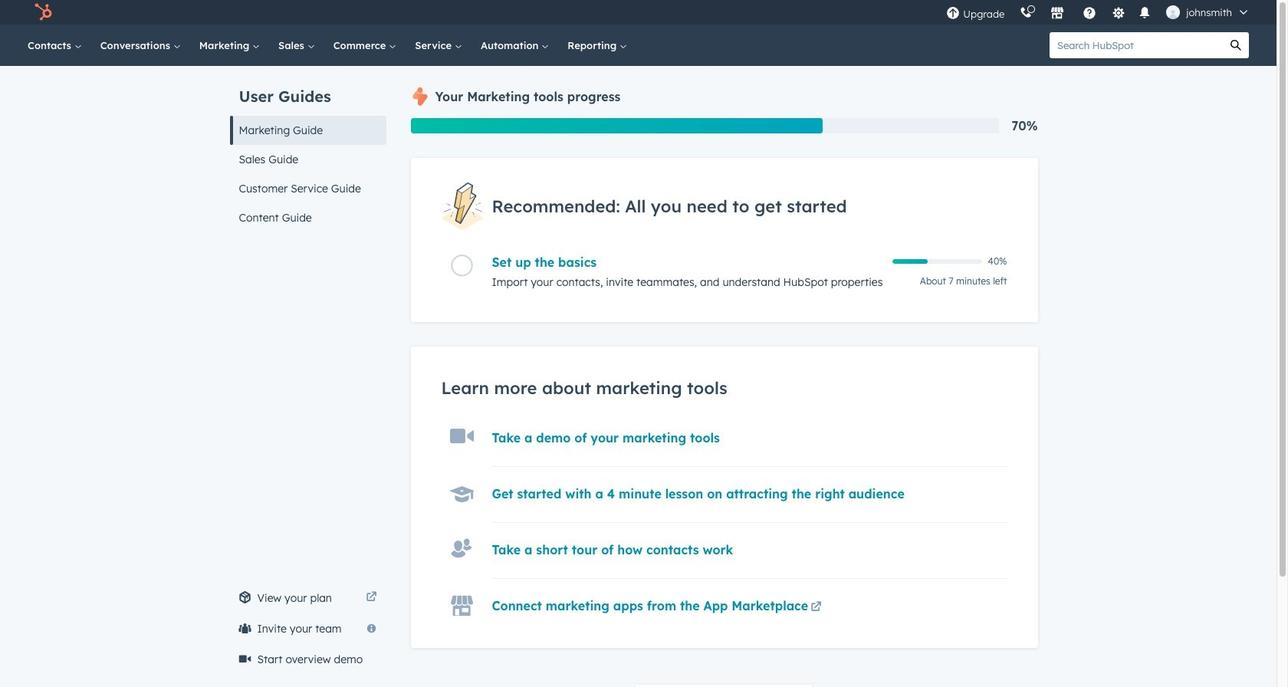 Task type: describe. For each thing, give the bounding box(es) containing it.
user guides element
[[230, 66, 386, 232]]

marketplaces image
[[1051, 7, 1065, 21]]

[object object] complete progress bar
[[893, 259, 929, 264]]

2 link opens in a new window image from the top
[[366, 592, 377, 604]]

1 link opens in a new window image from the top
[[811, 599, 822, 618]]

2 link opens in a new window image from the top
[[811, 602, 822, 614]]



Task type: locate. For each thing, give the bounding box(es) containing it.
1 link opens in a new window image from the top
[[366, 589, 377, 608]]

link opens in a new window image
[[811, 599, 822, 618], [811, 602, 822, 614]]

john smith image
[[1167, 5, 1181, 19]]

menu
[[939, 0, 1259, 25]]

Search HubSpot search field
[[1050, 32, 1224, 58]]

link opens in a new window image
[[366, 589, 377, 608], [366, 592, 377, 604]]

progress bar
[[411, 118, 823, 133]]



Task type: vqa. For each thing, say whether or not it's contained in the screenshot.
[object Object] complete progress bar
yes



